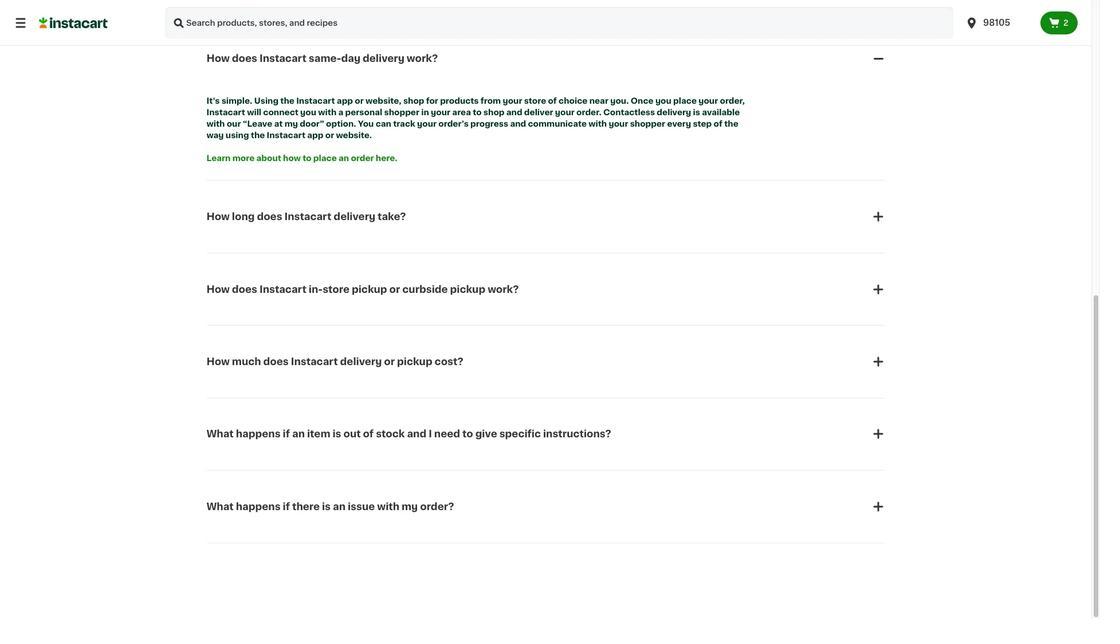 Task type: vqa. For each thing, say whether or not it's contained in the screenshot.
second Goods from the bottom of the page
no



Task type: describe. For each thing, give the bounding box(es) containing it.
order?
[[420, 502, 454, 511]]

from
[[481, 97, 501, 105]]

instructions?
[[543, 430, 611, 439]]

every
[[667, 120, 691, 128]]

"leave
[[243, 120, 272, 128]]

2 button
[[1041, 11, 1078, 34]]

how much does instacart delivery or pickup cost?
[[207, 357, 464, 366]]

1 vertical spatial shopper
[[630, 120, 666, 128]]

you.
[[611, 97, 629, 105]]

is inside the what happens if there is an issue with my order? dropdown button
[[322, 502, 331, 511]]

store inside 'dropdown button'
[[323, 285, 350, 294]]

day
[[341, 54, 361, 63]]

area
[[452, 109, 471, 117]]

much
[[232, 357, 261, 366]]

my inside it's simple. using the instacart app or website, shop for products from your store of choice near you. once you place your order, instacart will connect you with a personal shopper in your area to shop and deliver your order. contactless delivery is available with our "leave at my door" option. you can track your order's progress and communicate with your shopper every step of the way using the instacart app or website.
[[285, 120, 298, 128]]

website.
[[336, 131, 372, 139]]

using
[[226, 131, 249, 139]]

how does instacart in-store pickup or curbside pickup work? button
[[207, 269, 885, 310]]

take?
[[378, 212, 406, 221]]

with down order.
[[589, 120, 607, 128]]

what for what happens if an item is out of stock and i need to give specific instructions?
[[207, 430, 234, 439]]

it's
[[207, 97, 220, 105]]

98105 button
[[965, 7, 1034, 39]]

choice
[[559, 97, 588, 105]]

i
[[429, 430, 432, 439]]

how does instacart same-day delivery work? button
[[207, 38, 885, 79]]

in
[[421, 109, 429, 117]]

0 vertical spatial shop
[[403, 97, 424, 105]]

order.
[[577, 109, 602, 117]]

1 vertical spatial the
[[725, 120, 739, 128]]

1 vertical spatial and
[[510, 120, 526, 128]]

order's
[[439, 120, 469, 128]]

contactless
[[604, 109, 655, 117]]

you
[[358, 120, 374, 128]]

an inside dropdown button
[[292, 430, 305, 439]]

option.
[[326, 120, 356, 128]]

in-
[[309, 285, 323, 294]]

order
[[351, 154, 374, 162]]

how does instacart same-day delivery work?
[[207, 54, 438, 63]]

specific
[[500, 430, 541, 439]]

your right from
[[503, 97, 522, 105]]

0 horizontal spatial you
[[300, 109, 316, 117]]

your down in
[[417, 120, 437, 128]]

can
[[376, 120, 391, 128]]

here.
[[376, 154, 398, 162]]

does inside 'dropdown button'
[[232, 285, 257, 294]]

website,
[[366, 97, 402, 105]]

0 horizontal spatial the
[[251, 131, 265, 139]]

what happens if there is an issue with my order? button
[[207, 486, 885, 527]]

how
[[283, 154, 301, 162]]

what happens if an item is out of stock and i need to give specific instructions?
[[207, 430, 611, 439]]

store inside it's simple. using the instacart app or website, shop for products from your store of choice near you. once you place your order, instacart will connect you with a personal shopper in your area to shop and deliver your order. contactless delivery is available with our "leave at my door" option. you can track your order's progress and communicate with your shopper every step of the way using the instacart app or website.
[[524, 97, 546, 105]]

give
[[476, 430, 497, 439]]

step
[[693, 120, 712, 128]]

and inside dropdown button
[[407, 430, 427, 439]]

what happens if an item is out of stock and i need to give specific instructions? button
[[207, 413, 885, 455]]

or inside 'dropdown button'
[[390, 285, 400, 294]]

1 vertical spatial of
[[714, 120, 723, 128]]

1 horizontal spatial of
[[548, 97, 557, 105]]

there
[[292, 502, 320, 511]]

happens for an
[[236, 430, 281, 439]]

your down the for
[[431, 109, 451, 117]]

it's simple. using the instacart app or website, shop for products from your store of choice near you. once you place your order, instacart will connect you with a personal shopper in your area to shop and deliver your order. contactless delivery is available with our "leave at my door" option. you can track your order's progress and communicate with your shopper every step of the way using the instacart app or website.
[[207, 97, 747, 139]]

communicate
[[528, 120, 587, 128]]

with inside dropdown button
[[377, 502, 400, 511]]

work? inside 'dropdown button'
[[488, 285, 519, 294]]

long
[[232, 212, 255, 221]]

pickup inside dropdown button
[[397, 357, 433, 366]]

my inside dropdown button
[[402, 502, 418, 511]]

Search field
[[165, 7, 954, 39]]

our
[[227, 120, 241, 128]]

door"
[[300, 120, 324, 128]]

near
[[590, 97, 609, 105]]

0 vertical spatial an
[[339, 154, 349, 162]]

for
[[426, 97, 438, 105]]



Task type: locate. For each thing, give the bounding box(es) containing it.
0 vertical spatial to
[[473, 109, 482, 117]]

using
[[254, 97, 279, 105]]

to
[[473, 109, 482, 117], [303, 154, 312, 162], [463, 430, 473, 439]]

0 horizontal spatial is
[[322, 502, 331, 511]]

my left order?
[[402, 502, 418, 511]]

you right once
[[656, 97, 672, 105]]

place up every
[[674, 97, 697, 105]]

delivery
[[363, 54, 405, 63], [657, 109, 691, 117], [334, 212, 376, 221], [340, 357, 382, 366]]

1 vertical spatial place
[[313, 154, 337, 162]]

instacart inside 'dropdown button'
[[260, 285, 307, 294]]

instacart
[[260, 54, 307, 63], [296, 97, 335, 105], [207, 109, 245, 117], [267, 131, 306, 139], [285, 212, 332, 221], [260, 285, 307, 294], [291, 357, 338, 366]]

more
[[233, 154, 255, 162]]

you
[[656, 97, 672, 105], [300, 109, 316, 117]]

how inside dropdown button
[[207, 212, 230, 221]]

1 vertical spatial what
[[207, 502, 234, 511]]

2 vertical spatial is
[[322, 502, 331, 511]]

connect
[[263, 109, 299, 117]]

to inside it's simple. using the instacart app or website, shop for products from your store of choice near you. once you place your order, instacart will connect you with a personal shopper in your area to shop and deliver your order. contactless delivery is available with our "leave at my door" option. you can track your order's progress and communicate with your shopper every step of the way using the instacart app or website.
[[473, 109, 482, 117]]

my right at
[[285, 120, 298, 128]]

98105 button
[[958, 7, 1041, 39]]

with up 'way'
[[207, 120, 225, 128]]

2
[[1064, 19, 1069, 27]]

1 vertical spatial an
[[292, 430, 305, 439]]

shop up in
[[403, 97, 424, 105]]

pickup right 'curbside' in the left top of the page
[[450, 285, 486, 294]]

0 horizontal spatial pickup
[[352, 285, 387, 294]]

app
[[337, 97, 353, 105], [307, 131, 324, 139]]

progress
[[471, 120, 509, 128]]

delivery inside dropdown button
[[334, 212, 376, 221]]

how long does instacart delivery take?
[[207, 212, 406, 221]]

place inside it's simple. using the instacart app or website, shop for products from your store of choice near you. once you place your order, instacart will connect you with a personal shopper in your area to shop and deliver your order. contactless delivery is available with our "leave at my door" option. you can track your order's progress and communicate with your shopper every step of the way using the instacart app or website.
[[674, 97, 697, 105]]

and down deliver
[[510, 120, 526, 128]]

of right "out" on the left bottom of page
[[363, 430, 374, 439]]

available
[[702, 109, 740, 117]]

1 horizontal spatial shop
[[484, 109, 505, 117]]

2 vertical spatial to
[[463, 430, 473, 439]]

shopper down contactless
[[630, 120, 666, 128]]

track
[[393, 120, 415, 128]]

an
[[339, 154, 349, 162], [292, 430, 305, 439], [333, 502, 346, 511]]

is left "out" on the left bottom of page
[[333, 430, 341, 439]]

how for how long does instacart delivery take?
[[207, 212, 230, 221]]

0 horizontal spatial shop
[[403, 97, 424, 105]]

your down contactless
[[609, 120, 628, 128]]

0 horizontal spatial store
[[323, 285, 350, 294]]

and left "i"
[[407, 430, 427, 439]]

products
[[440, 97, 479, 105]]

your up available
[[699, 97, 718, 105]]

pickup
[[352, 285, 387, 294], [450, 285, 486, 294], [397, 357, 433, 366]]

instacart logo image
[[39, 16, 108, 30]]

0 horizontal spatial shopper
[[384, 109, 420, 117]]

if for an
[[283, 430, 290, 439]]

a
[[338, 109, 344, 117]]

happens for there
[[236, 502, 281, 511]]

1 horizontal spatial place
[[674, 97, 697, 105]]

0 horizontal spatial my
[[285, 120, 298, 128]]

an inside dropdown button
[[333, 502, 346, 511]]

0 vertical spatial happens
[[236, 430, 281, 439]]

app up a
[[337, 97, 353, 105]]

2 vertical spatial an
[[333, 502, 346, 511]]

work? inside dropdown button
[[407, 54, 438, 63]]

deliver
[[524, 109, 553, 117]]

and left deliver
[[507, 109, 523, 117]]

0 vertical spatial store
[[524, 97, 546, 105]]

0 vertical spatial the
[[280, 97, 295, 105]]

1 vertical spatial you
[[300, 109, 316, 117]]

if
[[283, 430, 290, 439], [283, 502, 290, 511]]

to right how
[[303, 154, 312, 162]]

0 vertical spatial what
[[207, 430, 234, 439]]

0 vertical spatial if
[[283, 430, 290, 439]]

at
[[274, 120, 283, 128]]

None search field
[[165, 7, 954, 39]]

app down the door"
[[307, 131, 324, 139]]

1 horizontal spatial shopper
[[630, 120, 666, 128]]

your
[[503, 97, 522, 105], [699, 97, 718, 105], [431, 109, 451, 117], [555, 109, 575, 117], [417, 120, 437, 128], [609, 120, 628, 128]]

will
[[247, 109, 261, 117]]

2 happens from the top
[[236, 502, 281, 511]]

order,
[[720, 97, 745, 105]]

how inside 'dropdown button'
[[207, 285, 230, 294]]

about
[[257, 154, 281, 162]]

what inside dropdown button
[[207, 502, 234, 511]]

what happens if there is an issue with my order?
[[207, 502, 454, 511]]

happens
[[236, 430, 281, 439], [236, 502, 281, 511]]

shop down from
[[484, 109, 505, 117]]

issue
[[348, 502, 375, 511]]

happens inside dropdown button
[[236, 502, 281, 511]]

my
[[285, 120, 298, 128], [402, 502, 418, 511]]

happens inside dropdown button
[[236, 430, 281, 439]]

instacart inside dropdown button
[[285, 212, 332, 221]]

stock
[[376, 430, 405, 439]]

an left item at the bottom left
[[292, 430, 305, 439]]

2 if from the top
[[283, 502, 290, 511]]

how much does instacart delivery or pickup cost? button
[[207, 341, 885, 382]]

if for there
[[283, 502, 290, 511]]

1 vertical spatial store
[[323, 285, 350, 294]]

same-
[[309, 54, 341, 63]]

pickup right the in-
[[352, 285, 387, 294]]

delivery inside it's simple. using the instacart app or website, shop for products from your store of choice near you. once you place your order, instacart will connect you with a personal shopper in your area to shop and deliver your order. contactless delivery is available with our "leave at my door" option. you can track your order's progress and communicate with your shopper every step of the way using the instacart app or website.
[[657, 109, 691, 117]]

simple.
[[222, 97, 252, 105]]

does inside dropdown button
[[257, 212, 282, 221]]

of down available
[[714, 120, 723, 128]]

1 happens from the top
[[236, 430, 281, 439]]

is right the 'there'
[[322, 502, 331, 511]]

to inside what happens if an item is out of stock and i need to give specific instructions? dropdown button
[[463, 430, 473, 439]]

2 horizontal spatial pickup
[[450, 285, 486, 294]]

2 what from the top
[[207, 502, 234, 511]]

1 vertical spatial is
[[333, 430, 341, 439]]

your up communicate
[[555, 109, 575, 117]]

is
[[693, 109, 700, 117], [333, 430, 341, 439], [322, 502, 331, 511]]

out
[[344, 430, 361, 439]]

0 horizontal spatial of
[[363, 430, 374, 439]]

0 vertical spatial app
[[337, 97, 353, 105]]

the down available
[[725, 120, 739, 128]]

of up deliver
[[548, 97, 557, 105]]

shopper up track
[[384, 109, 420, 117]]

1 horizontal spatial app
[[337, 97, 353, 105]]

an left issue
[[333, 502, 346, 511]]

with
[[318, 109, 337, 117], [207, 120, 225, 128], [589, 120, 607, 128], [377, 502, 400, 511]]

how for how much does instacart delivery or pickup cost?
[[207, 357, 230, 366]]

shopper
[[384, 109, 420, 117], [630, 120, 666, 128]]

if left item at the bottom left
[[283, 430, 290, 439]]

2 horizontal spatial is
[[693, 109, 700, 117]]

shop
[[403, 97, 424, 105], [484, 109, 505, 117]]

pickup left cost? at the bottom left
[[397, 357, 433, 366]]

with left a
[[318, 109, 337, 117]]

1 vertical spatial happens
[[236, 502, 281, 511]]

98105
[[984, 18, 1011, 27]]

an left order
[[339, 154, 349, 162]]

how
[[207, 54, 230, 63], [207, 212, 230, 221], [207, 285, 230, 294], [207, 357, 230, 366]]

4 how from the top
[[207, 357, 230, 366]]

2 vertical spatial and
[[407, 430, 427, 439]]

0 vertical spatial you
[[656, 97, 672, 105]]

0 vertical spatial place
[[674, 97, 697, 105]]

what
[[207, 430, 234, 439], [207, 502, 234, 511]]

to left give
[[463, 430, 473, 439]]

0 vertical spatial is
[[693, 109, 700, 117]]

with right issue
[[377, 502, 400, 511]]

2 horizontal spatial of
[[714, 120, 723, 128]]

1 horizontal spatial pickup
[[397, 357, 433, 366]]

what inside dropdown button
[[207, 430, 234, 439]]

2 vertical spatial the
[[251, 131, 265, 139]]

0 horizontal spatial work?
[[407, 54, 438, 63]]

1 vertical spatial my
[[402, 502, 418, 511]]

1 how from the top
[[207, 54, 230, 63]]

the
[[280, 97, 295, 105], [725, 120, 739, 128], [251, 131, 265, 139]]

or inside dropdown button
[[384, 357, 395, 366]]

learn more about how to place an order here.
[[207, 154, 398, 162]]

if inside dropdown button
[[283, 502, 290, 511]]

1 horizontal spatial the
[[280, 97, 295, 105]]

place
[[674, 97, 697, 105], [313, 154, 337, 162]]

how long does instacart delivery take? button
[[207, 196, 885, 237]]

once
[[631, 97, 654, 105]]

2 horizontal spatial the
[[725, 120, 739, 128]]

learn more about how to place an order here. link
[[207, 154, 398, 162]]

if left the 'there'
[[283, 502, 290, 511]]

place right how
[[313, 154, 337, 162]]

way
[[207, 131, 224, 139]]

1 vertical spatial shop
[[484, 109, 505, 117]]

learn
[[207, 154, 231, 162]]

is inside what happens if an item is out of stock and i need to give specific instructions? dropdown button
[[333, 430, 341, 439]]

0 horizontal spatial place
[[313, 154, 337, 162]]

how does instacart in-store pickup or curbside pickup work?
[[207, 285, 519, 294]]

how for how does instacart same-day delivery work?
[[207, 54, 230, 63]]

2 how from the top
[[207, 212, 230, 221]]

the down "leave
[[251, 131, 265, 139]]

1 horizontal spatial is
[[333, 430, 341, 439]]

1 horizontal spatial store
[[524, 97, 546, 105]]

cost?
[[435, 357, 464, 366]]

0 horizontal spatial app
[[307, 131, 324, 139]]

2 vertical spatial of
[[363, 430, 374, 439]]

0 vertical spatial and
[[507, 109, 523, 117]]

if inside dropdown button
[[283, 430, 290, 439]]

item
[[307, 430, 330, 439]]

the up connect
[[280, 97, 295, 105]]

and
[[507, 109, 523, 117], [510, 120, 526, 128], [407, 430, 427, 439]]

1 horizontal spatial work?
[[488, 285, 519, 294]]

how for how does instacart in-store pickup or curbside pickup work?
[[207, 285, 230, 294]]

you up the door"
[[300, 109, 316, 117]]

1 horizontal spatial you
[[656, 97, 672, 105]]

to right area
[[473, 109, 482, 117]]

personal
[[345, 109, 383, 117]]

1 vertical spatial if
[[283, 502, 290, 511]]

is up step
[[693, 109, 700, 117]]

0 vertical spatial of
[[548, 97, 557, 105]]

1 vertical spatial to
[[303, 154, 312, 162]]

0 vertical spatial my
[[285, 120, 298, 128]]

3 how from the top
[[207, 285, 230, 294]]

is inside it's simple. using the instacart app or website, shop for products from your store of choice near you. once you place your order, instacart will connect you with a personal shopper in your area to shop and deliver your order. contactless delivery is available with our "leave at my door" option. you can track your order's progress and communicate with your shopper every step of the way using the instacart app or website.
[[693, 109, 700, 117]]

what for what happens if there is an issue with my order?
[[207, 502, 234, 511]]

of inside dropdown button
[[363, 430, 374, 439]]

curbside
[[403, 285, 448, 294]]

or
[[355, 97, 364, 105], [325, 131, 334, 139], [390, 285, 400, 294], [384, 357, 395, 366]]

0 vertical spatial shopper
[[384, 109, 420, 117]]

store
[[524, 97, 546, 105], [323, 285, 350, 294]]

1 vertical spatial work?
[[488, 285, 519, 294]]

1 if from the top
[[283, 430, 290, 439]]

1 vertical spatial app
[[307, 131, 324, 139]]

need
[[434, 430, 460, 439]]

does
[[232, 54, 257, 63], [257, 212, 282, 221], [232, 285, 257, 294], [263, 357, 289, 366]]

0 vertical spatial work?
[[407, 54, 438, 63]]

1 what from the top
[[207, 430, 234, 439]]

1 horizontal spatial my
[[402, 502, 418, 511]]



